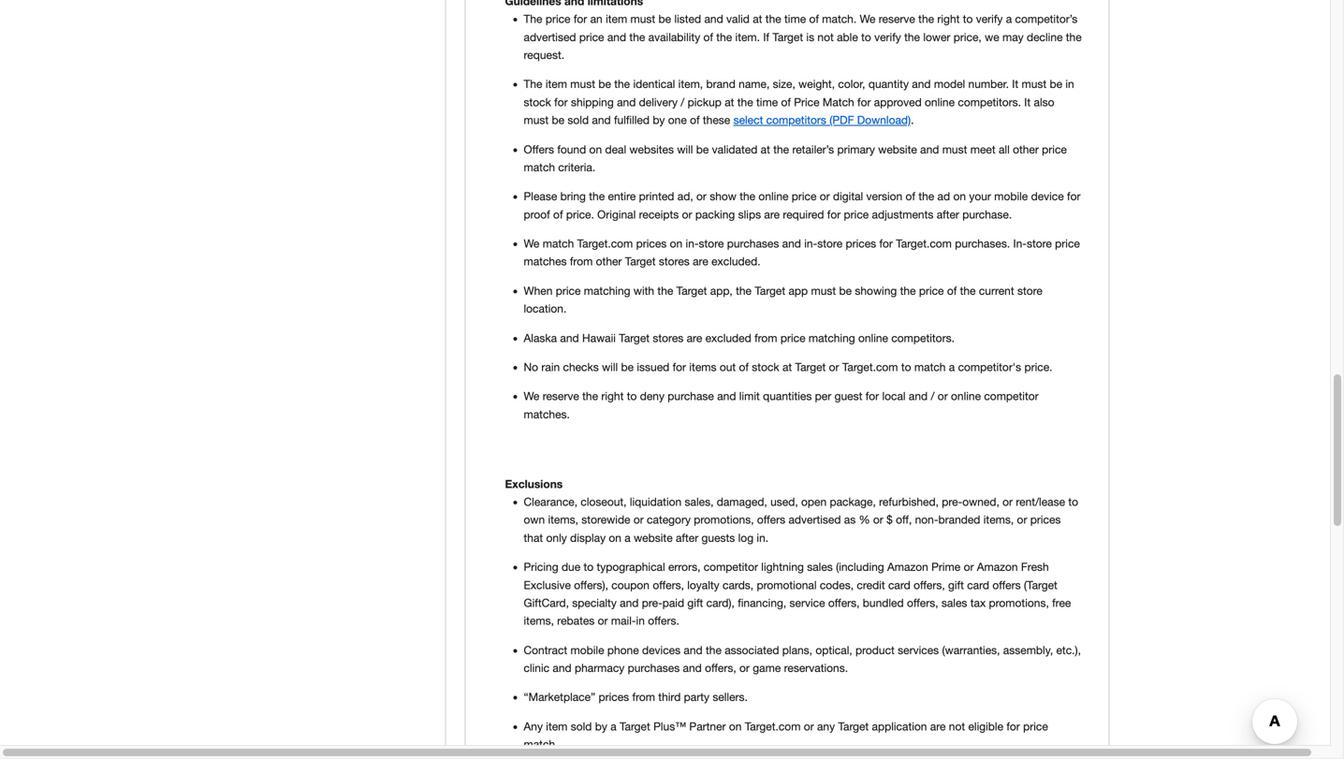 Task type: vqa. For each thing, say whether or not it's contained in the screenshot.
2nd Card from right
yes



Task type: describe. For each thing, give the bounding box(es) containing it.
target left app, at the top
[[676, 284, 707, 297]]

to inside clearance, closeout, liquidation sales, damaged, used, open package, refurbished, pre-owned, or rent/lease to own items, storewide or category promotions, offers advertised as % or $ off, non-branded items, or prices that only display on a website after guests log in.
[[1068, 495, 1078, 508]]

target.com up guest at the right bottom of page
[[842, 360, 898, 374]]

lightning
[[761, 560, 804, 573]]

size,
[[773, 77, 796, 90]]

and up 'party'
[[683, 661, 702, 674]]

off,
[[896, 513, 912, 526]]

1 vertical spatial stores
[[653, 331, 684, 344]]

target inside we match target.com prices on in-store purchases and in-store prices for target.com purchases. in-store price matches from other target stores are excluded.
[[625, 255, 656, 268]]

deny
[[640, 390, 665, 403]]

slips
[[738, 208, 761, 221]]

a inside clearance, closeout, liquidation sales, damaged, used, open package, refurbished, pre-owned, or rent/lease to own items, storewide or category promotions, offers advertised as % or $ off, non-branded items, or prices that only display on a website after guests log in.
[[625, 531, 631, 544]]

store inside when price matching with the target app, the target app must be showing the price of the current store location.
[[1017, 284, 1043, 297]]

purchases inside we match target.com prices on in-store purchases and in-store prices for target.com purchases. in-store price matches from other target stores are excluded.
[[727, 237, 779, 250]]

or up the per
[[829, 360, 839, 374]]

must up shipping
[[570, 77, 595, 90]]

price inside any item sold by a target plus™ partner on target.com or any target application are not eligible for price match.
[[1023, 720, 1048, 733]]

from inside we match target.com prices on in-store purchases and in-store prices for target.com purchases. in-store price matches from other target stores are excluded.
[[570, 255, 593, 268]]

prices down digital
[[846, 237, 876, 250]]

price up location.
[[556, 284, 581, 297]]

offers inside the pricing due to typographical errors, competitor lightning sales (including amazon prime or amazon fresh exclusive offers), coupon offers, loyalty cards, promotional codes, credit card offers, gift card offers (target giftcard, specialty and pre-paid gift card), financing, service offers, bundled offers, sales tax promotions, free items, rebates or mail-in offers.
[[993, 578, 1021, 591]]

weight,
[[799, 77, 835, 90]]

the right 'with'
[[658, 284, 673, 297]]

alaska
[[524, 331, 557, 344]]

store down required
[[817, 237, 843, 250]]

game
[[753, 661, 781, 674]]

at inside the price for an item must be listed and valid at the time of match. we reserve the right to verify a competitor's advertised price and the availability of the item. if target is not able to verify the lower price, we may decline the request.
[[753, 12, 762, 25]]

target down "marketplace" prices from third party sellers.
[[620, 720, 650, 733]]

prices down pharmacy
[[599, 691, 629, 704]]

deal
[[605, 143, 626, 156]]

price. inside please bring the entire printed ad, or show the online price or digital version of the ad on your mobile device for proof of price. original receipts or packing slips are required for price adjustments after purchase.
[[566, 208, 594, 221]]

the for the price for an item must be listed and valid at the time of match. we reserve the right to verify a competitor's advertised price and the availability of the item. if target is not able to verify the lower price, we may decline the request.
[[524, 12, 542, 25]]

be up found
[[552, 113, 565, 126]]

1 vertical spatial verify
[[874, 30, 901, 43]]

0 vertical spatial verify
[[976, 12, 1003, 25]]

the right the showing
[[900, 284, 916, 297]]

target up the per
[[795, 360, 826, 374]]

any
[[817, 720, 835, 733]]

select competitors (pdf download) link
[[733, 113, 911, 126]]

offers, down codes,
[[828, 596, 860, 609]]

the up the if
[[766, 12, 781, 25]]

target inside the price for an item must be listed and valid at the time of match. we reserve the right to verify a competitor's advertised price and the availability of the item. if target is not able to verify the lower price, we may decline the request.
[[773, 30, 803, 43]]

a inside the price for an item must be listed and valid at the time of match. we reserve the right to verify a competitor's advertised price and the availability of the item. if target is not able to verify the lower price, we may decline the request.
[[1006, 12, 1012, 25]]

to up local
[[901, 360, 911, 374]]

time inside the price for an item must be listed and valid at the time of match. we reserve the right to verify a competitor's advertised price and the availability of the item. if target is not able to verify the lower price, we may decline the request.
[[784, 12, 806, 25]]

of right availability
[[703, 30, 713, 43]]

be up shipping
[[598, 77, 611, 90]]

storewide
[[582, 513, 630, 526]]

price up required
[[792, 190, 817, 203]]

or right ad,
[[696, 190, 707, 203]]

target.com inside any item sold by a target plus™ partner on target.com or any target application are not eligible for price match.
[[745, 720, 801, 733]]

the left availability
[[629, 30, 645, 43]]

assembly,
[[1003, 643, 1053, 657]]

offers, inside contract mobile phone devices and the associated plans, optical, product services (warranties, assembly, etc.), clinic and pharmacy purchases and offers, or game reservations.
[[705, 661, 736, 674]]

the inside offers found on deal websites will be validated at the retailer's primary website and must meet all other price match criteria.
[[773, 143, 789, 156]]

are inside we match target.com prices on in-store purchases and in-store prices for target.com purchases. in-store price matches from other target stores are excluded.
[[693, 255, 708, 268]]

and left availability
[[607, 30, 626, 43]]

these
[[703, 113, 730, 126]]

and right devices
[[684, 643, 703, 657]]

1 horizontal spatial sales
[[942, 596, 967, 609]]

exclusions
[[505, 477, 563, 490]]

target.com down the original at the left of the page
[[577, 237, 633, 250]]

at inside the item must be the identical item, brand name, size, weight, color, quantity and model number. it must be in stock for shipping and delivery / pickup at the time of price match for approved online competitors. it also must be sold and fulfilled by one of these
[[725, 95, 734, 108]]

offers, down prime
[[914, 578, 945, 591]]

able
[[837, 30, 858, 43]]

advertised inside the price for an item must be listed and valid at the time of match. we reserve the right to verify a competitor's advertised price and the availability of the item. if target is not able to verify the lower price, we may decline the request.
[[524, 30, 576, 43]]

by inside any item sold by a target plus™ partner on target.com or any target application are not eligible for price match.
[[595, 720, 607, 733]]

0 horizontal spatial it
[[1012, 77, 1019, 90]]

local
[[882, 390, 906, 403]]

target up issued
[[619, 331, 650, 344]]

purchase
[[668, 390, 714, 403]]

must up offers
[[524, 113, 549, 126]]

sales,
[[685, 495, 714, 508]]

of right out
[[739, 360, 749, 374]]

branded
[[938, 513, 980, 526]]

advertised inside clearance, closeout, liquidation sales, damaged, used, open package, refurbished, pre-owned, or rent/lease to own items, storewide or category promotions, offers advertised as % or $ off, non-branded items, or prices that only display on a website after guests log in.
[[789, 513, 841, 526]]

excluded
[[705, 331, 751, 344]]

2 card from the left
[[967, 578, 989, 591]]

item for sold
[[546, 720, 568, 733]]

the left lower on the top of page
[[904, 30, 920, 43]]

be inside when price matching with the target app, the target app must be showing the price of the current store location.
[[839, 284, 852, 297]]

coupon
[[612, 578, 650, 591]]

target left app
[[755, 284, 785, 297]]

2 vertical spatial match
[[914, 360, 946, 374]]

devices
[[642, 643, 681, 657]]

the left ad
[[919, 190, 934, 203]]

must inside the price for an item must be listed and valid at the time of match. we reserve the right to verify a competitor's advertised price and the availability of the item. if target is not able to verify the lower price, we may decline the request.
[[630, 12, 655, 25]]

competitor's
[[958, 360, 1021, 374]]

the up the select
[[737, 95, 753, 108]]

or down ad,
[[682, 208, 692, 221]]

target.com down adjustments
[[896, 237, 952, 250]]

match. inside the price for an item must be listed and valid at the time of match. we reserve the right to verify a competitor's advertised price and the availability of the item. if target is not able to verify the lower price, we may decline the request.
[[822, 12, 857, 25]]

in inside the item must be the identical item, brand name, size, weight, color, quantity and model number. it must be in stock for shipping and delivery / pickup at the time of price match for approved online competitors. it also must be sold and fulfilled by one of these
[[1066, 77, 1074, 90]]

the up slips
[[740, 190, 756, 203]]

or inside contract mobile phone devices and the associated plans, optical, product services (warranties, assembly, etc.), clinic and pharmacy purchases and offers, or game reservations.
[[740, 661, 750, 674]]

found
[[557, 143, 586, 156]]

request.
[[524, 48, 565, 61]]

rent/lease
[[1016, 495, 1065, 508]]

delivery
[[639, 95, 678, 108]]

color,
[[838, 77, 865, 90]]

is
[[806, 30, 814, 43]]

excluded.
[[712, 255, 761, 268]]

be inside the price for an item must be listed and valid at the time of match. we reserve the right to verify a competitor's advertised price and the availability of the item. if target is not able to verify the lower price, we may decline the request.
[[659, 12, 671, 25]]

or inside any item sold by a target plus™ partner on target.com or any target application are not eligible for price match.
[[804, 720, 814, 733]]

current
[[979, 284, 1014, 297]]

website inside offers found on deal websites will be validated at the retailer's primary website and must meet all other price match criteria.
[[878, 143, 917, 156]]

of up adjustments
[[906, 190, 915, 203]]

service
[[790, 596, 825, 609]]

pickup
[[688, 95, 722, 108]]

1 horizontal spatial stock
[[752, 360, 779, 374]]

hawaii
[[582, 331, 616, 344]]

or down liquidation
[[634, 513, 644, 526]]

sellers.
[[713, 691, 748, 704]]

the right decline
[[1066, 30, 1082, 43]]

online down the showing
[[858, 331, 888, 344]]

availability
[[648, 30, 700, 43]]

store down packing
[[699, 237, 724, 250]]

of up is
[[809, 12, 819, 25]]

promotional
[[757, 578, 817, 591]]

must inside when price matching with the target app, the target app must be showing the price of the current store location.
[[811, 284, 836, 297]]

pharmacy
[[575, 661, 625, 674]]

or right owned,
[[1003, 495, 1013, 508]]

be up also at top right
[[1050, 77, 1063, 90]]

offers found on deal websites will be validated at the retailer's primary website and must meet all other price match criteria.
[[524, 143, 1067, 174]]

of inside when price matching with the target app, the target app must be showing the price of the current store location.
[[947, 284, 957, 297]]

issued
[[637, 360, 670, 374]]

competitor's
[[1015, 12, 1078, 25]]

cards,
[[723, 578, 754, 591]]

prices down receipts
[[636, 237, 667, 250]]

stock inside the item must be the identical item, brand name, size, weight, color, quantity and model number. it must be in stock for shipping and delivery / pickup at the time of price match for approved online competitors. it also must be sold and fulfilled by one of these
[[524, 95, 551, 108]]

guests
[[702, 531, 735, 544]]

of right one
[[690, 113, 700, 126]]

0 vertical spatial sales
[[807, 560, 833, 573]]

target right any
[[838, 720, 869, 733]]

for down digital
[[827, 208, 841, 221]]

stores inside we match target.com prices on in-store purchases and in-store prices for target.com purchases. in-store price matches from other target stores are excluded.
[[659, 255, 690, 268]]

and up fulfilled
[[617, 95, 636, 108]]

match. inside any item sold by a target plus™ partner on target.com or any target application are not eligible for price match.
[[524, 738, 558, 751]]

required
[[783, 208, 824, 221]]

item for must
[[546, 77, 567, 90]]

to right able
[[861, 30, 871, 43]]

adjustments
[[872, 208, 934, 221]]

to up price,
[[963, 12, 973, 25]]

for inside we match target.com prices on in-store purchases and in-store prices for target.com purchases. in-store price matches from other target stores are excluded.
[[879, 237, 893, 250]]

offers, up paid
[[653, 578, 684, 591]]

items, down owned,
[[984, 513, 1014, 526]]

we may
[[985, 30, 1024, 43]]

closeout,
[[581, 495, 627, 508]]

when price matching with the target app, the target app must be showing the price of the current store location.
[[524, 284, 1043, 315]]

items, up only
[[548, 513, 578, 526]]

0 horizontal spatial competitors.
[[891, 331, 955, 344]]

proof
[[524, 208, 550, 221]]

device
[[1031, 190, 1064, 203]]

promotions, inside clearance, closeout, liquidation sales, damaged, used, open package, refurbished, pre-owned, or rent/lease to own items, storewide or category promotions, offers advertised as % or $ off, non-branded items, or prices that only display on a website after guests log in.
[[694, 513, 754, 526]]

out
[[720, 360, 736, 374]]

or right prime
[[964, 560, 974, 573]]

will inside offers found on deal websites will be validated at the retailer's primary website and must meet all other price match criteria.
[[677, 143, 693, 156]]

for inside any item sold by a target plus™ partner on target.com or any target application are not eligible for price match.
[[1007, 720, 1020, 733]]

websites
[[629, 143, 674, 156]]

right inside the price for an item must be listed and valid at the time of match. we reserve the right to verify a competitor's advertised price and the availability of the item. if target is not able to verify the lower price, we may decline the request.
[[937, 12, 960, 25]]

purchases.
[[955, 237, 1010, 250]]

non-
[[915, 513, 938, 526]]

other inside we match target.com prices on in-store purchases and in-store prices for target.com purchases. in-store price matches from other target stores are excluded.
[[596, 255, 622, 268]]

number.
[[968, 77, 1009, 90]]

online inside please bring the entire printed ad, or show the online price or digital version of the ad on your mobile device for proof of price. original receipts or packing slips are required for price adjustments after purchase.
[[759, 190, 789, 203]]

listed
[[674, 12, 701, 25]]

and left 'limit'
[[717, 390, 736, 403]]

if
[[763, 30, 769, 43]]

be left issued
[[621, 360, 634, 374]]

that
[[524, 531, 543, 544]]

and inside we match target.com prices on in-store purchases and in-store prices for target.com purchases. in-store price matches from other target stores are excluded.
[[782, 237, 801, 250]]

we for store
[[524, 237, 540, 250]]

location.
[[524, 302, 567, 315]]

and right alaska
[[560, 331, 579, 344]]

sold inside any item sold by a target plus™ partner on target.com or any target application are not eligible for price match.
[[571, 720, 592, 733]]

a inside any item sold by a target plus™ partner on target.com or any target application are not eligible for price match.
[[611, 720, 617, 733]]

price left an
[[546, 12, 571, 25]]

for right "device"
[[1067, 190, 1081, 203]]

or left $
[[873, 513, 883, 526]]

1 amazon from the left
[[887, 560, 928, 573]]

shipping
[[571, 95, 614, 108]]

the item must be the identical item, brand name, size, weight, color, quantity and model number. it must be in stock for shipping and delivery / pickup at the time of price match for approved online competitors. it also must be sold and fulfilled by one of these
[[524, 77, 1074, 126]]

at inside offers found on deal websites will be validated at the retailer's primary website and must meet all other price match criteria.
[[761, 143, 770, 156]]

the right app, at the top
[[736, 284, 752, 297]]

eligible
[[968, 720, 1003, 733]]

are inside any item sold by a target plus™ partner on target.com or any target application are not eligible for price match.
[[930, 720, 946, 733]]

for inside we reserve the right to deny purchase and limit quantities per guest for local and / or online competitor matches.
[[866, 390, 879, 403]]

liquidation
[[630, 495, 682, 508]]

version
[[866, 190, 903, 203]]

item inside the price for an item must be listed and valid at the time of match. we reserve the right to verify a competitor's advertised price and the availability of the item. if target is not able to verify the lower price, we may decline the request.
[[606, 12, 627, 25]]

the left current at top
[[960, 284, 976, 297]]

the left identical
[[614, 77, 630, 90]]

price down digital
[[844, 208, 869, 221]]

criteria.
[[558, 160, 596, 174]]

are up 'items'
[[687, 331, 702, 344]]

with
[[634, 284, 654, 297]]

price down an
[[579, 30, 604, 43]]

select competitors (pdf download) .
[[733, 113, 914, 126]]

please bring the entire printed ad, or show the online price or digital version of the ad on your mobile device for proof of price. original receipts or packing slips are required for price adjustments after purchase.
[[524, 190, 1081, 221]]

quantity
[[869, 77, 909, 90]]

showing
[[855, 284, 897, 297]]

and right local
[[909, 390, 928, 403]]

(target
[[1024, 578, 1058, 591]]

due
[[562, 560, 581, 573]]

bundled
[[863, 596, 904, 609]]

the inside we reserve the right to deny purchase and limit quantities per guest for local and / or online competitor matches.
[[582, 390, 598, 403]]

when
[[524, 284, 553, 297]]

right inside we reserve the right to deny purchase and limit quantities per guest for local and / or online competitor matches.
[[601, 390, 624, 403]]

price inside offers found on deal websites will be validated at the retailer's primary website and must meet all other price match criteria.
[[1042, 143, 1067, 156]]

alaska and hawaii target stores are excluded from price matching online competitors.
[[524, 331, 955, 344]]

a left competitor's
[[949, 360, 955, 374]]

name,
[[739, 77, 770, 90]]

contract mobile phone devices and the associated plans, optical, product services (warranties, assembly, etc.), clinic and pharmacy purchases and offers, or game reservations.
[[524, 643, 1081, 674]]

by inside the item must be the identical item, brand name, size, weight, color, quantity and model number. it must be in stock for shipping and delivery / pickup at the time of price match for approved online competitors. it also must be sold and fulfilled by one of these
[[653, 113, 665, 126]]

not inside the price for an item must be listed and valid at the time of match. we reserve the right to verify a competitor's advertised price and the availability of the item. if target is not able to verify the lower price, we may decline the request.
[[818, 30, 834, 43]]



Task type: locate. For each thing, give the bounding box(es) containing it.
2 vertical spatial item
[[546, 720, 568, 733]]

credit
[[857, 578, 885, 591]]

also
[[1034, 95, 1055, 108]]

pre- up branded
[[942, 495, 963, 508]]

match down offers
[[524, 160, 555, 174]]

one
[[668, 113, 687, 126]]

third
[[658, 691, 681, 704]]

no rain checks will be issued for items out of stock at target or target.com to match a competitor's price.
[[524, 360, 1053, 374]]

0 vertical spatial promotions,
[[694, 513, 754, 526]]

0 horizontal spatial price.
[[566, 208, 594, 221]]

items
[[689, 360, 717, 374]]

mobile inside contract mobile phone devices and the associated plans, optical, product services (warranties, assembly, etc.), clinic and pharmacy purchases and offers, or game reservations.
[[571, 643, 604, 657]]

1 card from the left
[[888, 578, 911, 591]]

to right rent/lease
[[1068, 495, 1078, 508]]

match inside we match target.com prices on in-store purchases and in-store prices for target.com purchases. in-store price matches from other target stores are excluded.
[[543, 237, 574, 250]]

1 the from the top
[[524, 12, 542, 25]]

1 vertical spatial in
[[636, 614, 645, 627]]

own
[[524, 513, 545, 526]]

we inside we reserve the right to deny purchase and limit quantities per guest for local and / or online competitor matches.
[[524, 390, 540, 403]]

identical
[[633, 77, 675, 90]]

on left deal
[[589, 143, 602, 156]]

decline
[[1027, 30, 1063, 43]]

on inside we match target.com prices on in-store purchases and in-store prices for target.com purchases. in-store price matches from other target stores are excluded.
[[670, 237, 683, 250]]

1 horizontal spatial from
[[632, 691, 655, 704]]

0 horizontal spatial card
[[888, 578, 911, 591]]

ad
[[938, 190, 950, 203]]

prices inside clearance, closeout, liquidation sales, damaged, used, open package, refurbished, pre-owned, or rent/lease to own items, storewide or category promotions, offers advertised as % or $ off, non-branded items, or prices that only display on a website after guests log in.
[[1030, 513, 1061, 526]]

pre- inside clearance, closeout, liquidation sales, damaged, used, open package, refurbished, pre-owned, or rent/lease to own items, storewide or category promotions, offers advertised as % or $ off, non-branded items, or prices that only display on a website after guests log in.
[[942, 495, 963, 508]]

for inside the price for an item must be listed and valid at the time of match. we reserve the right to verify a competitor's advertised price and the availability of the item. if target is not able to verify the lower price, we may decline the request.
[[574, 12, 587, 25]]

items, inside the pricing due to typographical errors, competitor lightning sales (including amazon prime or amazon fresh exclusive offers), coupon offers, loyalty cards, promotional codes, credit card offers, gift card offers (target giftcard, specialty and pre-paid gift card), financing, service offers, bundled offers, sales tax promotions, free items, rebates or mail-in offers.
[[524, 614, 554, 627]]

1 horizontal spatial mobile
[[994, 190, 1028, 203]]

1 vertical spatial gift
[[687, 596, 703, 609]]

at up quantities
[[783, 360, 792, 374]]

1 vertical spatial from
[[755, 331, 777, 344]]

and left the valid
[[704, 12, 723, 25]]

1 vertical spatial reserve
[[543, 390, 579, 403]]

quantities
[[763, 390, 812, 403]]

giftcard,
[[524, 596, 569, 609]]

1 horizontal spatial purchases
[[727, 237, 779, 250]]

1 horizontal spatial by
[[653, 113, 665, 126]]

0 vertical spatial match
[[524, 160, 555, 174]]

ad,
[[677, 190, 693, 203]]

select
[[733, 113, 763, 126]]

price,
[[954, 30, 982, 43]]

by down "marketplace" prices from third party sellers.
[[595, 720, 607, 733]]

prime
[[932, 560, 961, 573]]

1 vertical spatial offers
[[993, 578, 1021, 591]]

/ inside the item must be the identical item, brand name, size, weight, color, quantity and model number. it must be in stock for shipping and delivery / pickup at the time of price match for approved online competitors. it also must be sold and fulfilled by one of these
[[681, 95, 685, 108]]

on inside offers found on deal websites will be validated at the retailer's primary website and must meet all other price match criteria.
[[589, 143, 602, 156]]

0 vertical spatial stores
[[659, 255, 690, 268]]

original
[[597, 208, 636, 221]]

fulfilled
[[614, 113, 650, 126]]

advertised up request.
[[524, 30, 576, 43]]

0 horizontal spatial reserve
[[543, 390, 579, 403]]

stores up issued
[[653, 331, 684, 344]]

reserve inside we reserve the right to deny purchase and limit quantities per guest for local and / or online competitor matches.
[[543, 390, 579, 403]]

at right the valid
[[753, 12, 762, 25]]

the inside the item must be the identical item, brand name, size, weight, color, quantity and model number. it must be in stock for shipping and delivery / pickup at the time of price match for approved online competitors. it also must be sold and fulfilled by one of these
[[524, 77, 542, 90]]

and inside the pricing due to typographical errors, competitor lightning sales (including amazon prime or amazon fresh exclusive offers), coupon offers, loyalty cards, promotional codes, credit card offers, gift card offers (target giftcard, specialty and pre-paid gift card), financing, service offers, bundled offers, sales tax promotions, free items, rebates or mail-in offers.
[[620, 596, 639, 609]]

competitor up cards,
[[704, 560, 758, 573]]

0 vertical spatial time
[[784, 12, 806, 25]]

prices
[[636, 237, 667, 250], [846, 237, 876, 250], [1030, 513, 1061, 526], [599, 691, 629, 704]]

purchases inside contract mobile phone devices and the associated plans, optical, product services (warranties, assembly, etc.), clinic and pharmacy purchases and offers, or game reservations.
[[628, 661, 680, 674]]

in inside the pricing due to typographical errors, competitor lightning sales (including amazon prime or amazon fresh exclusive offers), coupon offers, loyalty cards, promotional codes, credit card offers, gift card offers (target giftcard, specialty and pre-paid gift card), financing, service offers, bundled offers, sales tax promotions, free items, rebates or mail-in offers.
[[636, 614, 645, 627]]

the left retailer's
[[773, 143, 789, 156]]

website inside clearance, closeout, liquidation sales, damaged, used, open package, refurbished, pre-owned, or rent/lease to own items, storewide or category promotions, offers advertised as % or $ off, non-branded items, or prices that only display on a website after guests log in.
[[634, 531, 673, 544]]

competitors.
[[958, 95, 1021, 108], [891, 331, 955, 344]]

mobile up pharmacy
[[571, 643, 604, 657]]

owned,
[[963, 495, 1000, 508]]

matching up no rain checks will be issued for items out of stock at target or target.com to match a competitor's price.
[[809, 331, 855, 344]]

0 vertical spatial in
[[1066, 77, 1074, 90]]

competitor down competitor's
[[984, 390, 1039, 403]]

1 vertical spatial after
[[676, 531, 698, 544]]

right up lower on the top of page
[[937, 12, 960, 25]]

sold
[[568, 113, 589, 126], [571, 720, 592, 733]]

must inside offers found on deal websites will be validated at the retailer's primary website and must meet all other price match criteria.
[[942, 143, 967, 156]]

or down rent/lease
[[1017, 513, 1027, 526]]

/ up one
[[681, 95, 685, 108]]

or right local
[[938, 390, 948, 403]]

website
[[878, 143, 917, 156], [634, 531, 673, 544]]

0 vertical spatial offers
[[757, 513, 785, 526]]

we inside the price for an item must be listed and valid at the time of match. we reserve the right to verify a competitor's advertised price and the availability of the item. if target is not able to verify the lower price, we may decline the request.
[[860, 12, 876, 25]]

for down color,
[[857, 95, 871, 108]]

0 vertical spatial price.
[[566, 208, 594, 221]]

1 vertical spatial matching
[[809, 331, 855, 344]]

are inside please bring the entire printed ad, or show the online price or digital version of the ad on your mobile device for proof of price. original receipts or packing slips are required for price adjustments after purchase.
[[764, 208, 780, 221]]

stock up 'limit'
[[752, 360, 779, 374]]

log
[[738, 531, 754, 544]]

for left 'items'
[[673, 360, 686, 374]]

per
[[815, 390, 831, 403]]

used,
[[770, 495, 798, 508]]

0 horizontal spatial mobile
[[571, 643, 604, 657]]

other down the original at the left of the page
[[596, 255, 622, 268]]

to inside we reserve the right to deny purchase and limit quantities per guest for local and / or online competitor matches.
[[627, 390, 637, 403]]

item down request.
[[546, 77, 567, 90]]

not
[[818, 30, 834, 43], [949, 720, 965, 733]]

and left model
[[912, 77, 931, 90]]

amazon
[[887, 560, 928, 573], [977, 560, 1018, 573]]

0 vertical spatial gift
[[948, 578, 964, 591]]

competitors. up local
[[891, 331, 955, 344]]

model
[[934, 77, 965, 90]]

0 vertical spatial the
[[524, 12, 542, 25]]

mail-
[[611, 614, 636, 627]]

0 vertical spatial right
[[937, 12, 960, 25]]

1 vertical spatial mobile
[[571, 643, 604, 657]]

2 in- from the left
[[804, 237, 817, 250]]

sold inside the item must be the identical item, brand name, size, weight, color, quantity and model number. it must be in stock for shipping and delivery / pickup at the time of price match for approved online competitors. it also must be sold and fulfilled by one of these
[[568, 113, 589, 126]]

competitor inside we reserve the right to deny purchase and limit quantities per guest for local and / or online competitor matches.
[[984, 390, 1039, 403]]

the price for an item must be listed and valid at the time of match. we reserve the right to verify a competitor's advertised price and the availability of the item. if target is not able to verify the lower price, we may decline the request.
[[524, 12, 1082, 61]]

amazon left fresh
[[977, 560, 1018, 573]]

after inside clearance, closeout, liquidation sales, damaged, used, open package, refurbished, pre-owned, or rent/lease to own items, storewide or category promotions, offers advertised as % or $ off, non-branded items, or prices that only display on a website after guests log in.
[[676, 531, 698, 544]]

meet
[[970, 143, 996, 156]]

specialty
[[572, 596, 617, 609]]

item inside any item sold by a target plus™ partner on target.com or any target application are not eligible for price match.
[[546, 720, 568, 733]]

to inside the pricing due to typographical errors, competitor lightning sales (including amazon prime or amazon fresh exclusive offers), coupon offers, loyalty cards, promotional codes, credit card offers, gift card offers (target giftcard, specialty and pre-paid gift card), financing, service offers, bundled offers, sales tax promotions, free items, rebates or mail-in offers.
[[584, 560, 594, 573]]

or down specialty
[[598, 614, 608, 627]]

in left offers.
[[636, 614, 645, 627]]

1 vertical spatial will
[[602, 360, 618, 374]]

.
[[911, 113, 914, 126]]

1 vertical spatial not
[[949, 720, 965, 733]]

display
[[570, 531, 606, 544]]

are right application
[[930, 720, 946, 733]]

2 horizontal spatial from
[[755, 331, 777, 344]]

promotions, up guests
[[694, 513, 754, 526]]

the up lower on the top of page
[[918, 12, 934, 25]]

offers inside clearance, closeout, liquidation sales, damaged, used, open package, refurbished, pre-owned, or rent/lease to own items, storewide or category promotions, offers advertised as % or $ off, non-branded items, or prices that only display on a website after guests log in.
[[757, 513, 785, 526]]

at down brand
[[725, 95, 734, 108]]

clearance,
[[524, 495, 578, 508]]

purchases down devices
[[628, 661, 680, 674]]

price up no rain checks will be issued for items out of stock at target or target.com to match a competitor's price.
[[781, 331, 806, 344]]

the for the item must be the identical item, brand name, size, weight, color, quantity and model number. it must be in stock for shipping and delivery / pickup at the time of price match for approved online competitors. it also must be sold and fulfilled by one of these
[[524, 77, 542, 90]]

1 horizontal spatial gift
[[948, 578, 964, 591]]

1 vertical spatial promotions,
[[989, 596, 1049, 609]]

0 horizontal spatial in-
[[686, 237, 699, 250]]

it left also at top right
[[1024, 95, 1031, 108]]

2 amazon from the left
[[977, 560, 1018, 573]]

0 vertical spatial competitor
[[984, 390, 1039, 403]]

and down the contract
[[553, 661, 572, 674]]

on inside any item sold by a target plus™ partner on target.com or any target application are not eligible for price match.
[[729, 720, 742, 733]]

1 horizontal spatial it
[[1024, 95, 1031, 108]]

0 horizontal spatial gift
[[687, 596, 703, 609]]

1 vertical spatial match
[[543, 237, 574, 250]]

online inside we reserve the right to deny purchase and limit quantities per guest for local and / or online competitor matches.
[[951, 390, 981, 403]]

0 horizontal spatial matching
[[584, 284, 630, 297]]

1 horizontal spatial amazon
[[977, 560, 1018, 573]]

clinic
[[524, 661, 550, 674]]

1 horizontal spatial pre-
[[942, 495, 963, 508]]

1 horizontal spatial price.
[[1025, 360, 1053, 374]]

mobile inside please bring the entire printed ad, or show the online price or digital version of the ad on your mobile device for proof of price. original receipts or packing slips are required for price adjustments after purchase.
[[994, 190, 1028, 203]]

pre- up offers.
[[642, 596, 663, 609]]

reservations.
[[784, 661, 848, 674]]

1 horizontal spatial promotions,
[[989, 596, 1049, 609]]

validated
[[712, 143, 758, 156]]

store down "device"
[[1027, 237, 1052, 250]]

price inside we match target.com prices on in-store purchases and in-store prices for target.com purchases. in-store price matches from other target stores are excluded.
[[1055, 237, 1080, 250]]

retailer's
[[792, 143, 834, 156]]

receipts
[[639, 208, 679, 221]]

purchase.
[[963, 208, 1012, 221]]

of down size,
[[781, 95, 791, 108]]

the inside contract mobile phone devices and the associated plans, optical, product services (warranties, assembly, etc.), clinic and pharmacy purchases and offers, or game reservations.
[[706, 643, 722, 657]]

a down storewide
[[625, 531, 631, 544]]

in.
[[757, 531, 769, 544]]

0 horizontal spatial promotions,
[[694, 513, 754, 526]]

"marketplace" prices from third party sellers.
[[524, 691, 748, 704]]

2 vertical spatial we
[[524, 390, 540, 403]]

or left digital
[[820, 190, 830, 203]]

1 horizontal spatial website
[[878, 143, 917, 156]]

limit
[[739, 390, 760, 403]]

1 vertical spatial competitor
[[704, 560, 758, 573]]

for left local
[[866, 390, 879, 403]]

right left deny
[[601, 390, 624, 403]]

we up color,
[[860, 12, 876, 25]]

reserve
[[879, 12, 915, 25], [543, 390, 579, 403]]

pre-
[[942, 495, 963, 508], [642, 596, 663, 609]]

or left any
[[804, 720, 814, 733]]

0 horizontal spatial pre-
[[642, 596, 663, 609]]

1 vertical spatial /
[[931, 390, 935, 403]]

other inside offers found on deal websites will be validated at the retailer's primary website and must meet all other price match criteria.
[[1013, 143, 1039, 156]]

match inside offers found on deal websites will be validated at the retailer's primary website and must meet all other price match criteria.
[[524, 160, 555, 174]]

1 horizontal spatial other
[[1013, 143, 1039, 156]]

1 horizontal spatial matching
[[809, 331, 855, 344]]

approved
[[874, 95, 922, 108]]

refurbished,
[[879, 495, 939, 508]]

0 vertical spatial stock
[[524, 95, 551, 108]]

0 horizontal spatial website
[[634, 531, 673, 544]]

1 horizontal spatial /
[[931, 390, 935, 403]]

promotions, inside the pricing due to typographical errors, competitor lightning sales (including amazon prime or amazon fresh exclusive offers), coupon offers, loyalty cards, promotional codes, credit card offers, gift card offers (target giftcard, specialty and pre-paid gift card), financing, service offers, bundled offers, sales tax promotions, free items, rebates or mail-in offers.
[[989, 596, 1049, 609]]

sold down shipping
[[568, 113, 589, 126]]

item right any
[[546, 720, 568, 733]]

for left an
[[574, 12, 587, 25]]

1 horizontal spatial right
[[937, 12, 960, 25]]

after inside please bring the entire printed ad, or show the online price or digital version of the ad on your mobile device for proof of price. original receipts or packing slips are required for price adjustments after purchase.
[[937, 208, 959, 221]]

of right proof
[[553, 208, 563, 221]]

0 horizontal spatial right
[[601, 390, 624, 403]]

0 horizontal spatial not
[[818, 30, 834, 43]]

matching
[[584, 284, 630, 297], [809, 331, 855, 344]]

stock
[[524, 95, 551, 108], [752, 360, 779, 374]]

1 vertical spatial price.
[[1025, 360, 1053, 374]]

0 vertical spatial matching
[[584, 284, 630, 297]]

the right 'bring'
[[589, 190, 605, 203]]

matches.
[[524, 408, 570, 421]]

matching left 'with'
[[584, 284, 630, 297]]

a
[[1006, 12, 1012, 25], [949, 360, 955, 374], [625, 531, 631, 544], [611, 720, 617, 733]]

online up slips
[[759, 190, 789, 203]]

product
[[856, 643, 895, 657]]

1 vertical spatial right
[[601, 390, 624, 403]]

will down one
[[677, 143, 693, 156]]

clearance, closeout, liquidation sales, damaged, used, open package, refurbished, pre-owned, or rent/lease to own items, storewide or category promotions, offers advertised as % or $ off, non-branded items, or prices that only display on a website after guests log in.
[[524, 495, 1078, 544]]

on right partner
[[729, 720, 742, 733]]

0 vertical spatial competitors.
[[958, 95, 1021, 108]]

0 vertical spatial from
[[570, 255, 593, 268]]

or inside we reserve the right to deny purchase and limit quantities per guest for local and / or online competitor matches.
[[938, 390, 948, 403]]

price right the showing
[[919, 284, 944, 297]]

etc.),
[[1056, 643, 1081, 657]]

for
[[574, 12, 587, 25], [554, 95, 568, 108], [857, 95, 871, 108], [1067, 190, 1081, 203], [827, 208, 841, 221], [879, 237, 893, 250], [673, 360, 686, 374], [866, 390, 879, 403], [1007, 720, 1020, 733]]

we inside we match target.com prices on in-store purchases and in-store prices for target.com purchases. in-store price matches from other target stores are excluded.
[[524, 237, 540, 250]]

reserve up quantity
[[879, 12, 915, 25]]

0 vertical spatial will
[[677, 143, 693, 156]]

primary
[[837, 143, 875, 156]]

gift down the loyalty
[[687, 596, 703, 609]]

the inside the price for an item must be listed and valid at the time of match. we reserve the right to verify a competitor's advertised price and the availability of the item. if target is not able to verify the lower price, we may decline the request.
[[524, 12, 542, 25]]

0 vertical spatial mobile
[[994, 190, 1028, 203]]

on inside please bring the entire printed ad, or show the online price or digital version of the ad on your mobile device for proof of price. original receipts or packing slips are required for price adjustments after purchase.
[[953, 190, 966, 203]]

price. right competitor's
[[1025, 360, 1053, 374]]

0 horizontal spatial other
[[596, 255, 622, 268]]

1 horizontal spatial competitors.
[[958, 95, 1021, 108]]

sales left tax
[[942, 596, 967, 609]]

card
[[888, 578, 911, 591], [967, 578, 989, 591]]

price right eligible
[[1023, 720, 1048, 733]]

1 vertical spatial sales
[[942, 596, 967, 609]]

open
[[801, 495, 827, 508]]

or
[[696, 190, 707, 203], [820, 190, 830, 203], [682, 208, 692, 221], [829, 360, 839, 374], [938, 390, 948, 403], [1003, 495, 1013, 508], [634, 513, 644, 526], [873, 513, 883, 526], [1017, 513, 1027, 526], [964, 560, 974, 573], [598, 614, 608, 627], [740, 661, 750, 674], [804, 720, 814, 733]]

pre- inside the pricing due to typographical errors, competitor lightning sales (including amazon prime or amazon fresh exclusive offers), coupon offers, loyalty cards, promotional codes, credit card offers, gift card offers (target giftcard, specialty and pre-paid gift card), financing, service offers, bundled offers, sales tax promotions, free items, rebates or mail-in offers.
[[642, 596, 663, 609]]

matches
[[524, 255, 567, 268]]

on down storewide
[[609, 531, 622, 544]]

for left shipping
[[554, 95, 568, 108]]

1 vertical spatial we
[[524, 237, 540, 250]]

it right number.
[[1012, 77, 1019, 90]]

1 vertical spatial time
[[756, 95, 778, 108]]

0 vertical spatial pre-
[[942, 495, 963, 508]]

1 vertical spatial advertised
[[789, 513, 841, 526]]

0 vertical spatial after
[[937, 208, 959, 221]]

the down the valid
[[716, 30, 732, 43]]

reserve inside the price for an item must be listed and valid at the time of match. we reserve the right to verify a competitor's advertised price and the availability of the item. if target is not able to verify the lower price, we may decline the request.
[[879, 12, 915, 25]]

item inside the item must be the identical item, brand name, size, weight, color, quantity and model number. it must be in stock for shipping and delivery / pickup at the time of price match for approved online competitors. it also must be sold and fulfilled by one of these
[[546, 77, 567, 90]]

exclusive
[[524, 578, 571, 591]]

1 in- from the left
[[686, 237, 699, 250]]

0 horizontal spatial match.
[[524, 738, 558, 751]]

0 horizontal spatial in
[[636, 614, 645, 627]]

online inside the item must be the identical item, brand name, size, weight, color, quantity and model number. it must be in stock for shipping and delivery / pickup at the time of price match for approved online competitors. it also must be sold and fulfilled by one of these
[[925, 95, 955, 108]]

other right all
[[1013, 143, 1039, 156]]

other
[[1013, 143, 1039, 156], [596, 255, 622, 268]]

verify
[[976, 12, 1003, 25], [874, 30, 901, 43]]

1 vertical spatial stock
[[752, 360, 779, 374]]

we for purchase
[[524, 390, 540, 403]]

competitors. inside the item must be the identical item, brand name, size, weight, color, quantity and model number. it must be in stock for shipping and delivery / pickup at the time of price match for approved online competitors. it also must be sold and fulfilled by one of these
[[958, 95, 1021, 108]]

plans,
[[782, 643, 813, 657]]

0 horizontal spatial offers
[[757, 513, 785, 526]]

card up tax
[[967, 578, 989, 591]]

valid
[[726, 12, 750, 25]]

competitor inside the pricing due to typographical errors, competitor lightning sales (including amazon prime or amazon fresh exclusive offers), coupon offers, loyalty cards, promotional codes, credit card offers, gift card offers (target giftcard, specialty and pre-paid gift card), financing, service offers, bundled offers, sales tax promotions, free items, rebates or mail-in offers.
[[704, 560, 758, 573]]

promotions,
[[694, 513, 754, 526], [989, 596, 1049, 609]]

purchases
[[727, 237, 779, 250], [628, 661, 680, 674]]

checks
[[563, 360, 599, 374]]

we up matches
[[524, 237, 540, 250]]

items, down giftcard,
[[524, 614, 554, 627]]

1 vertical spatial pre-
[[642, 596, 663, 609]]

1 vertical spatial it
[[1024, 95, 1031, 108]]

and down required
[[782, 237, 801, 250]]

0 vertical spatial website
[[878, 143, 917, 156]]

and down shipping
[[592, 113, 611, 126]]

1 horizontal spatial competitor
[[984, 390, 1039, 403]]

0 horizontal spatial advertised
[[524, 30, 576, 43]]

0 horizontal spatial time
[[756, 95, 778, 108]]

time inside the item must be the identical item, brand name, size, weight, color, quantity and model number. it must be in stock for shipping and delivery / pickup at the time of price match for approved online competitors. it also must be sold and fulfilled by one of these
[[756, 95, 778, 108]]

in- down required
[[804, 237, 817, 250]]

1 vertical spatial website
[[634, 531, 673, 544]]

0 vertical spatial it
[[1012, 77, 1019, 90]]

must up also at top right
[[1022, 77, 1047, 90]]

(including
[[836, 560, 884, 573]]

offers, right bundled at the right bottom
[[907, 596, 938, 609]]

on inside clearance, closeout, liquidation sales, damaged, used, open package, refurbished, pre-owned, or rent/lease to own items, storewide or category promotions, offers advertised as % or $ off, non-branded items, or prices that only display on a website after guests log in.
[[609, 531, 622, 544]]

0 horizontal spatial by
[[595, 720, 607, 733]]

and inside offers found on deal websites will be validated at the retailer's primary website and must meet all other price match criteria.
[[920, 143, 939, 156]]

only
[[546, 531, 567, 544]]

not inside any item sold by a target plus™ partner on target.com or any target application are not eligible for price match.
[[949, 720, 965, 733]]

1 horizontal spatial card
[[967, 578, 989, 591]]

be inside offers found on deal websites will be validated at the retailer's primary website and must meet all other price match criteria.
[[696, 143, 709, 156]]

services
[[898, 643, 939, 657]]

gift down prime
[[948, 578, 964, 591]]

please
[[524, 190, 557, 203]]

competitor
[[984, 390, 1039, 403], [704, 560, 758, 573]]

advertised
[[524, 30, 576, 43], [789, 513, 841, 526]]

1 horizontal spatial verify
[[976, 12, 1003, 25]]

price up "device"
[[1042, 143, 1067, 156]]

"marketplace"
[[524, 691, 596, 704]]

be left validated
[[696, 143, 709, 156]]

/ inside we reserve the right to deny purchase and limit quantities per guest for local and / or online competitor matches.
[[931, 390, 935, 403]]

0 vertical spatial item
[[606, 12, 627, 25]]

0 vertical spatial advertised
[[524, 30, 576, 43]]

of
[[809, 12, 819, 25], [703, 30, 713, 43], [781, 95, 791, 108], [690, 113, 700, 126], [906, 190, 915, 203], [553, 208, 563, 221], [947, 284, 957, 297], [739, 360, 749, 374]]

2 the from the top
[[524, 77, 542, 90]]

1 vertical spatial by
[[595, 720, 607, 733]]

0 vertical spatial other
[[1013, 143, 1039, 156]]

offers up in.
[[757, 513, 785, 526]]

target up 'with'
[[625, 255, 656, 268]]

item right an
[[606, 12, 627, 25]]

1 horizontal spatial will
[[677, 143, 693, 156]]

1 vertical spatial purchases
[[628, 661, 680, 674]]

0 horizontal spatial will
[[602, 360, 618, 374]]

matching inside when price matching with the target app, the target app must be showing the price of the current store location.
[[584, 284, 630, 297]]

app
[[789, 284, 808, 297]]

1 vertical spatial sold
[[571, 720, 592, 733]]

match up matches
[[543, 237, 574, 250]]

1 horizontal spatial after
[[937, 208, 959, 221]]

2 vertical spatial from
[[632, 691, 655, 704]]

show
[[710, 190, 737, 203]]



